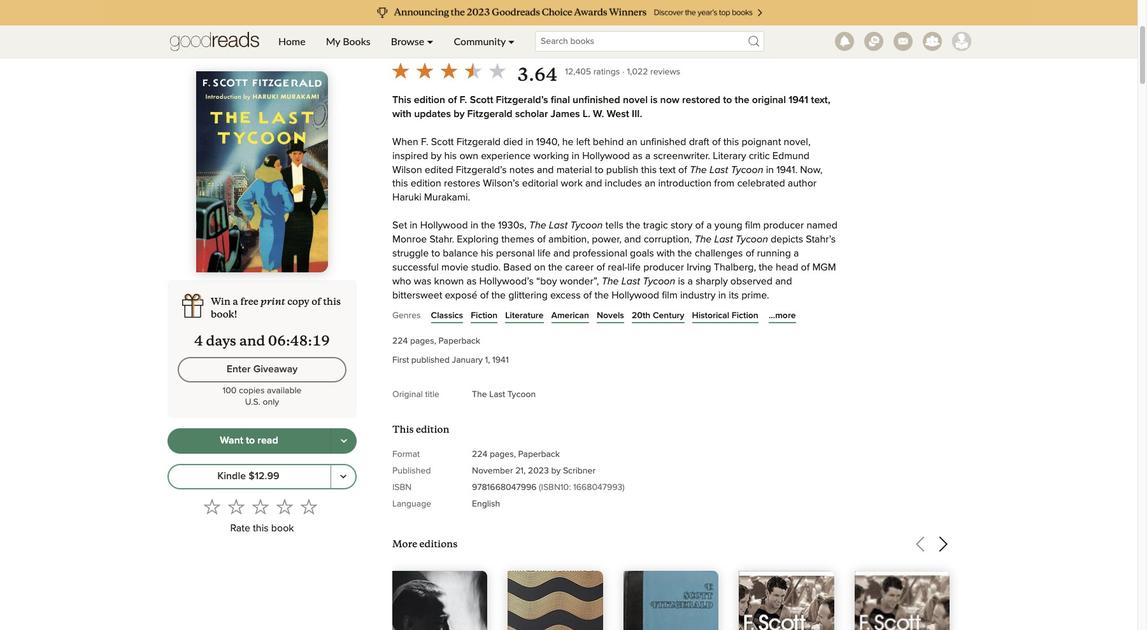 Task type: describe. For each thing, give the bounding box(es) containing it.
the down the hollywood's
[[491, 290, 506, 300]]

print
[[260, 294, 285, 307]]

last down 1,
[[489, 390, 505, 399]]

fiction link
[[471, 309, 498, 322]]

draft
[[689, 137, 709, 147]]

unfinished inside the when f. scott fitzgerald died in 1940, he left behind an unfinished draft of this poignant novel, inspired by his own experience working in hollywood as a screenwriter. literary critic edmund wilson edited fitzgerald's notes and material to publish this text of
[[640, 137, 686, 147]]

scholar
[[515, 109, 548, 119]]

▾ for browse ▾
[[427, 35, 433, 47]]

average rating of 3.64 stars. figure
[[388, 59, 565, 87]]

20th century
[[632, 311, 684, 320]]

hollywood inside the when f. scott fitzgerald died in 1940, he left behind an unfinished draft of this poignant novel, inspired by his own experience working in hollywood as a screenwriter. literary critic edmund wilson edited fitzgerald's notes and material to publish this text of
[[582, 151, 630, 161]]

by inside the when f. scott fitzgerald died in 1940, he left behind an unfinished draft of this poignant novel, inspired by his own experience working in hollywood as a screenwriter. literary critic edmund wilson edited fitzgerald's notes and material to publish this text of
[[431, 151, 442, 161]]

4 days and 06 : 48 : 19
[[194, 332, 330, 349]]

▾ for community ▾
[[508, 35, 515, 47]]

and inside is a sharply observed and bittersweet exposé of the glittering excess of the hollywood film industry in its prime.
[[775, 276, 792, 286]]

of right themes
[[537, 234, 546, 245]]

want to read
[[220, 436, 278, 446]]

profile image for test dummy. image
[[952, 32, 971, 51]]

of right draft
[[712, 137, 721, 147]]

"boy
[[536, 276, 557, 286]]

text
[[659, 165, 676, 175]]

available
[[267, 386, 302, 395]]

0 vertical spatial f.
[[392, 33, 405, 50]]

on
[[534, 262, 546, 273]]

the up challenges
[[694, 234, 712, 245]]

rating 0 out of 5 group
[[200, 495, 321, 519]]

as inside depicts stahr's struggle to balance his personal life and professional goals with the challenges of running a successful movie studio. based on the career of real-life producer irving thalberg, the head of mgm who was known as hollywood's "boy wonder",
[[466, 276, 477, 286]]

this right rate
[[253, 523, 269, 533]]

scribner
[[563, 467, 596, 475]]

(isbn10:
[[539, 483, 571, 492]]

2 book cover image from the left
[[508, 571, 603, 631]]

the up exploring in the left top of the page
[[481, 220, 495, 231]]

murakami
[[568, 33, 636, 50]]

w.
[[593, 109, 604, 119]]

literature link
[[505, 309, 544, 322]]

more editions
[[392, 538, 457, 550]]

1 horizontal spatial life
[[628, 262, 641, 273]]

1668047993)
[[573, 483, 625, 492]]

copy
[[287, 295, 309, 307]]

literature
[[505, 311, 544, 320]]

of right story
[[695, 220, 704, 231]]

0 vertical spatial fitzgerald
[[445, 33, 510, 50]]

power,
[[592, 234, 622, 245]]

fitzgerald's inside the when f. scott fitzgerald died in 1940, he left behind an unfinished draft of this poignant novel, inspired by his own experience working in hollywood as a screenwriter. literary critic edmund wilson edited fitzgerald's notes and material to publish this text of
[[456, 165, 507, 175]]

the right "on"
[[548, 262, 563, 273]]

the up introduction
[[690, 165, 707, 175]]

20th century link
[[632, 309, 684, 322]]

of up fiction link
[[480, 290, 489, 300]]

ratings
[[593, 68, 620, 76]]

inspired
[[392, 151, 428, 161]]

rate 1 out of 5 image
[[203, 498, 220, 515]]

haruki inside in 1941. now, this edition restores wilson's editorial work and includes an introduction from celebrated author haruki murakami.
[[392, 193, 421, 203]]

last up ambition,
[[549, 220, 568, 231]]

only
[[263, 398, 279, 407]]

giveaway ends in 4 days 6 hours 48 minutes and 19 seconds. element
[[178, 332, 346, 349]]

excess
[[550, 290, 581, 300]]

the up themes
[[529, 220, 546, 231]]

and inside tells the tragic story of a young film producer named monroe stahr. exploring themes of ambition, power, and corruption,
[[624, 234, 641, 245]]

and inside in 1941. now, this edition restores wilson's editorial work and includes an introduction from celebrated author haruki murakami.
[[585, 179, 602, 189]]

a inside tells the tragic story of a young film producer named monroe stahr. exploring themes of ambition, power, and corruption,
[[706, 220, 712, 231]]

industry
[[680, 290, 716, 300]]

stahr's
[[806, 234, 836, 245]]

historical fiction link
[[692, 309, 758, 322]]

from
[[714, 179, 734, 189]]

12,405 ratings and 1,022 reviews figure
[[565, 64, 680, 79]]

in right died in the left of the page
[[526, 137, 534, 147]]

story
[[671, 220, 693, 231]]

0 vertical spatial 224
[[392, 337, 408, 346]]

the last tycoon down 1,
[[472, 390, 536, 399]]

american
[[551, 311, 589, 320]]

1 vertical spatial 1941
[[492, 356, 509, 365]]

gift icon image
[[178, 290, 208, 321]]

Search by book title or ISBN text field
[[535, 31, 764, 52]]

critic
[[749, 151, 770, 161]]

work
[[561, 179, 583, 189]]

free
[[240, 295, 258, 307]]

top genres for this book element
[[392, 308, 970, 328]]

prime.
[[741, 290, 769, 300]]

who
[[392, 276, 411, 286]]

english
[[472, 500, 500, 509]]

and inside depicts stahr's struggle to balance his personal life and professional goals with the challenges of running a successful movie studio. based on the career of real-life producer irving thalberg, the head of mgm who was known as hollywood's "boy wonder",
[[553, 248, 570, 259]]

of inside this edition of f. scott fitzgerald's final unfinished novel is now restored to the original 1941 text, with updates by fitzgerald scholar james l. w. west iii.
[[448, 95, 457, 105]]

20th
[[632, 311, 650, 320]]

rate this book element
[[168, 495, 357, 539]]

1 fiction from the left
[[471, 311, 498, 320]]

1,022
[[627, 68, 648, 76]]

personal
[[496, 248, 535, 259]]

0 vertical spatial life
[[537, 248, 551, 259]]

rate 5 out of 5 image
[[300, 498, 317, 515]]

an inside the when f. scott fitzgerald died in 1940, he left behind an unfinished draft of this poignant novel, inspired by his own experience working in hollywood as a screenwriter. literary critic edmund wilson edited fitzgerald's notes and material to publish this text of
[[626, 137, 637, 147]]

behind
[[593, 137, 624, 147]]

of down wonder", on the top of page
[[583, 290, 592, 300]]

rate this book
[[230, 523, 294, 533]]

named
[[807, 220, 837, 231]]

novels link
[[597, 309, 624, 322]]

06
[[268, 332, 286, 349]]

of right head
[[801, 262, 810, 273]]

celebrated
[[737, 179, 785, 189]]

unfinished inside this edition of f. scott fitzgerald's final unfinished novel is now restored to the original 1941 text, with updates by fitzgerald scholar james l. w. west iii.
[[573, 95, 620, 105]]

this inside in 1941. now, this edition restores wilson's editorial work and includes an introduction from celebrated author haruki murakami.
[[392, 179, 408, 189]]

died
[[503, 137, 523, 147]]

restored
[[682, 95, 720, 105]]

1 vertical spatial 224
[[472, 450, 487, 459]]

wonder",
[[560, 276, 599, 286]]

his inside depicts stahr's struggle to balance his personal life and professional goals with the challenges of running a successful movie studio. based on the career of real-life producer irving thalberg, the head of mgm who was known as hollywood's "boy wonder",
[[481, 248, 493, 259]]

producer inside depicts stahr's struggle to balance his personal life and professional goals with the challenges of running a successful movie studio. based on the career of real-life producer irving thalberg, the head of mgm who was known as hollywood's "boy wonder",
[[643, 262, 684, 273]]

young
[[714, 220, 742, 231]]

to inside the when f. scott fitzgerald died in 1940, he left behind an unfinished draft of this poignant novel, inspired by his own experience working in hollywood as a screenwriter. literary critic edmund wilson edited fitzgerald's notes and material to publish this text of
[[595, 165, 604, 175]]

the last tycoon down young
[[694, 234, 768, 245]]

he
[[562, 137, 574, 147]]

iii.
[[632, 109, 642, 119]]

book title: the last tycoon element
[[392, 0, 596, 25]]

19
[[312, 332, 330, 349]]

editorial
[[522, 179, 558, 189]]

21,
[[515, 467, 526, 475]]

final
[[551, 95, 570, 105]]

restores
[[444, 179, 480, 189]]

mgm
[[812, 262, 836, 273]]

is inside this edition of f. scott fitzgerald's final unfinished novel is now restored to the original 1941 text, with updates by fitzgerald scholar james l. w. west iii.
[[650, 95, 658, 105]]

professional
[[573, 248, 627, 259]]

fitzgerald's inside this edition of f. scott fitzgerald's final unfinished novel is now restored to the original 1941 text, with updates by fitzgerald scholar james l. w. west iii.
[[496, 95, 548, 105]]

the up irving
[[678, 248, 692, 259]]

...more button
[[769, 309, 796, 322]]

own
[[459, 151, 478, 161]]

f. scott fitzgerald , haruki murakami ( introduction )
[[392, 33, 733, 50]]

home link
[[268, 25, 316, 57]]

2 : from the left
[[308, 332, 312, 349]]

original
[[392, 390, 423, 399]]

0 vertical spatial scott
[[408, 33, 442, 50]]

my
[[326, 35, 340, 47]]

last up challenges
[[714, 234, 733, 245]]

win a free print
[[211, 294, 285, 307]]

rate 2 out of 5 image
[[228, 498, 244, 515]]

this inside copy of this book!
[[323, 295, 341, 307]]

film inside tells the tragic story of a young film producer named monroe stahr. exploring themes of ambition, power, and corruption,
[[745, 220, 761, 231]]

by inside this edition of f. scott fitzgerald's final unfinished novel is now restored to the original 1941 text, with updates by fitzgerald scholar james l. w. west iii.
[[454, 109, 465, 119]]

published
[[411, 356, 450, 365]]

format
[[392, 450, 420, 459]]

scott inside this edition of f. scott fitzgerald's final unfinished novel is now restored to the original 1941 text, with updates by fitzgerald scholar james l. w. west iii.
[[470, 95, 493, 105]]

producer inside tells the tragic story of a young film producer named monroe stahr. exploring themes of ambition, power, and corruption,
[[763, 220, 804, 231]]

this edition of f. scott fitzgerald's final unfinished novel is now restored to the original 1941 text, with updates by fitzgerald scholar james l. w. west iii.
[[392, 95, 830, 119]]

january
[[452, 356, 483, 365]]

rate 4 out of 5 image
[[276, 498, 293, 515]]

giveaway
[[253, 364, 298, 375]]

classics
[[431, 311, 463, 320]]

1 horizontal spatial haruki
[[518, 33, 564, 50]]



Task type: locate. For each thing, give the bounding box(es) containing it.
an right the behind
[[626, 137, 637, 147]]

1 vertical spatial scott
[[470, 95, 493, 105]]

pages, up published
[[410, 337, 436, 346]]

this for this edition
[[392, 423, 414, 435]]

this up literary in the top right of the page
[[723, 137, 739, 147]]

discover the winners for the best books of the year in the 2023 goodreads choice awards image
[[106, 0, 1032, 25]]

a inside win a free print
[[233, 295, 238, 307]]

the inside tells the tragic story of a young film producer named monroe stahr. exploring themes of ambition, power, and corruption,
[[626, 220, 640, 231]]

paperback up the january
[[439, 337, 480, 346]]

1 vertical spatial film
[[662, 290, 678, 300]]

is up the "industry"
[[678, 276, 685, 286]]

of down professional
[[596, 262, 605, 273]]

introduction
[[658, 179, 712, 189]]

of right copy
[[312, 295, 321, 307]]

1 vertical spatial fitzgerald's
[[456, 165, 507, 175]]

0 horizontal spatial pages,
[[410, 337, 436, 346]]

by up the edited
[[431, 151, 442, 161]]

language
[[392, 500, 431, 509]]

hollywood inside is a sharply observed and bittersweet exposé of the glittering excess of the hollywood film industry in its prime.
[[612, 290, 659, 300]]

▾ right community
[[508, 35, 515, 47]]

224 up november
[[472, 450, 487, 459]]

0 vertical spatial is
[[650, 95, 658, 105]]

novels
[[597, 311, 624, 320]]

hollywood up stahr.
[[420, 220, 468, 231]]

browse
[[391, 35, 424, 47]]

copies
[[239, 386, 265, 395]]

12,405
[[565, 68, 591, 76]]

1 horizontal spatial by
[[454, 109, 465, 119]]

updates
[[414, 109, 451, 119]]

0 vertical spatial film
[[745, 220, 761, 231]]

2 vertical spatial edition
[[416, 423, 449, 435]]

9781668047996 (isbn10: 1668047993)
[[472, 483, 625, 492]]

1 horizontal spatial fiction
[[732, 311, 758, 320]]

1 book cover image from the left
[[392, 571, 487, 631]]

producer up depicts
[[763, 220, 804, 231]]

with inside depicts stahr's struggle to balance his personal life and professional goals with the challenges of running a successful movie studio. based on the career of real-life producer irving thalberg, the head of mgm who was known as hollywood's "boy wonder",
[[657, 248, 675, 259]]

scott inside the when f. scott fitzgerald died in 1940, he left behind an unfinished draft of this poignant novel, inspired by his own experience working in hollywood as a screenwriter. literary critic edmund wilson edited fitzgerald's notes and material to publish this text of
[[431, 137, 454, 147]]

0 horizontal spatial his
[[444, 151, 457, 161]]

the
[[735, 95, 749, 105], [481, 220, 495, 231], [626, 220, 640, 231], [678, 248, 692, 259], [548, 262, 563, 273], [759, 262, 773, 273], [491, 290, 506, 300], [595, 290, 609, 300]]

and down head
[[775, 276, 792, 286]]

fitzgerald up average rating of 3.64 stars. figure
[[445, 33, 510, 50]]

literary
[[713, 151, 746, 161]]

film right young
[[745, 220, 761, 231]]

as up exposé
[[466, 276, 477, 286]]

0 horizontal spatial 1941
[[492, 356, 509, 365]]

historical
[[692, 311, 729, 320]]

▾ right browse
[[427, 35, 433, 47]]

in inside is a sharply observed and bittersweet exposé of the glittering excess of the hollywood film industry in its prime.
[[718, 290, 726, 300]]

hollywood down the behind
[[582, 151, 630, 161]]

and up editorial at the left of the page
[[537, 165, 554, 175]]

with down corruption,
[[657, 248, 675, 259]]

west
[[607, 109, 629, 119]]

edition up updates
[[414, 95, 445, 105]]

1930s,
[[498, 220, 526, 231]]

of
[[448, 95, 457, 105], [712, 137, 721, 147], [678, 165, 687, 175], [695, 220, 704, 231], [537, 234, 546, 245], [746, 248, 754, 259], [596, 262, 605, 273], [801, 262, 810, 273], [480, 290, 489, 300], [583, 290, 592, 300], [312, 295, 321, 307]]

producer
[[763, 220, 804, 231], [643, 262, 684, 273]]

original
[[752, 95, 786, 105]]

and left 06
[[239, 332, 265, 349]]

to inside depicts stahr's struggle to balance his personal life and professional goals with the challenges of running a successful movie studio. based on the career of real-life producer irving thalberg, the head of mgm who was known as hollywood's "boy wonder",
[[431, 248, 440, 259]]

12,405 ratings
[[565, 68, 620, 76]]

1941 left text,
[[789, 95, 808, 105]]

to inside button
[[246, 436, 255, 446]]

set in hollywood in the 1930s, the last tycoon
[[392, 220, 603, 231]]

monroe
[[392, 234, 427, 245]]

title
[[425, 390, 439, 399]]

edition for this edition of f. scott fitzgerald's final unfinished novel is now restored to the original 1941 text, with updates by fitzgerald scholar james l. w. west iii.
[[414, 95, 445, 105]]

this up "format" at the left
[[392, 423, 414, 435]]

a up the "industry"
[[688, 276, 693, 286]]

last up from
[[709, 165, 728, 175]]

1 horizontal spatial his
[[481, 248, 493, 259]]

1 vertical spatial f.
[[459, 95, 467, 105]]

224 up first
[[392, 337, 408, 346]]

0 vertical spatial pages,
[[410, 337, 436, 346]]

a inside the when f. scott fitzgerald died in 1940, he left behind an unfinished draft of this poignant novel, inspired by his own experience working in hollywood as a screenwriter. literary critic edmund wilson edited fitzgerald's notes and material to publish this text of
[[645, 151, 651, 161]]

▾
[[427, 35, 433, 47], [508, 35, 515, 47]]

1 : from the left
[[286, 332, 290, 349]]

1 horizontal spatial is
[[678, 276, 685, 286]]

1 vertical spatial edition
[[411, 179, 441, 189]]

a inside depicts stahr's struggle to balance his personal life and professional goals with the challenges of running a successful movie studio. based on the career of real-life producer irving thalberg, the head of mgm who was known as hollywood's "boy wonder",
[[794, 248, 799, 259]]

224 pages, paperback up 21,
[[472, 450, 560, 459]]

f. inside this edition of f. scott fitzgerald's final unfinished novel is now restored to the original 1941 text, with updates by fitzgerald scholar james l. w. west iii.
[[459, 95, 467, 105]]

1 vertical spatial haruki
[[392, 193, 421, 203]]

book!
[[211, 308, 237, 320]]

challenges
[[695, 248, 743, 259]]

0 horizontal spatial f.
[[392, 33, 405, 50]]

1 horizontal spatial 1941
[[789, 95, 808, 105]]

career
[[565, 262, 594, 273]]

ambition,
[[548, 234, 589, 245]]

fitzgerald inside this edition of f. scott fitzgerald's final unfinished novel is now restored to the original 1941 text, with updates by fitzgerald scholar james l. w. west iii.
[[467, 109, 512, 119]]

to left read
[[246, 436, 255, 446]]

set
[[392, 220, 407, 231]]

1 vertical spatial this
[[392, 423, 414, 435]]

when f. scott fitzgerald died in 1940, he left behind an unfinished draft of this poignant novel, inspired by his own experience working in hollywood as a screenwriter. literary critic edmund wilson edited fitzgerald's notes and material to publish this text of
[[392, 137, 810, 175]]

with inside this edition of f. scott fitzgerald's final unfinished novel is now restored to the original 1941 text, with updates by fitzgerald scholar james l. w. west iii.
[[392, 109, 412, 119]]

this inside this edition of f. scott fitzgerald's final unfinished novel is now restored to the original 1941 text, with updates by fitzgerald scholar james l. w. west iii.
[[392, 95, 411, 105]]

2 ▾ from the left
[[508, 35, 515, 47]]

tycoon
[[731, 165, 763, 175], [570, 220, 603, 231], [736, 234, 768, 245], [643, 276, 675, 286], [507, 390, 536, 399]]

fitzgerald's down own
[[456, 165, 507, 175]]

the right tells
[[626, 220, 640, 231]]

edition inside this edition of f. scott fitzgerald's final unfinished novel is now restored to the original 1941 text, with updates by fitzgerald scholar james l. w. west iii.
[[414, 95, 445, 105]]

1 vertical spatial his
[[481, 248, 493, 259]]

a left young
[[706, 220, 712, 231]]

2 vertical spatial by
[[551, 467, 561, 475]]

rating 3.64 out of 5 image
[[388, 59, 510, 83]]

0 vertical spatial haruki
[[518, 33, 564, 50]]

an
[[626, 137, 637, 147], [645, 179, 656, 189]]

0 horizontal spatial is
[[650, 95, 658, 105]]

days
[[206, 332, 236, 349]]

0 vertical spatial his
[[444, 151, 457, 161]]

home
[[278, 35, 305, 47]]

hollywood's
[[479, 276, 534, 286]]

themes
[[501, 234, 534, 245]]

0 horizontal spatial an
[[626, 137, 637, 147]]

hollywood up 20th
[[612, 290, 659, 300]]

1 horizontal spatial paperback
[[518, 450, 560, 459]]

of inside copy of this book!
[[312, 295, 321, 307]]

life up "on"
[[537, 248, 551, 259]]

pages, up november
[[490, 450, 516, 459]]

1 horizontal spatial f.
[[421, 137, 428, 147]]

1 horizontal spatial pages,
[[490, 450, 516, 459]]

books
[[343, 35, 370, 47]]

f.
[[392, 33, 405, 50], [459, 95, 467, 105], [421, 137, 428, 147]]

1 vertical spatial is
[[678, 276, 685, 286]]

american link
[[551, 309, 589, 322]]

this
[[723, 137, 739, 147], [641, 165, 657, 175], [392, 179, 408, 189], [323, 295, 341, 307], [253, 523, 269, 533]]

enter giveaway link
[[178, 357, 346, 382]]

observed
[[730, 276, 773, 286]]

of up thalberg,
[[746, 248, 754, 259]]

as up publish
[[632, 151, 643, 161]]

fitzgerald inside the when f. scott fitzgerald died in 1940, he left behind an unfinished draft of this poignant novel, inspired by his own experience working in hollywood as a screenwriter. literary critic edmund wilson edited fitzgerald's notes and material to publish this text of
[[456, 137, 501, 147]]

november 21, 2023 by scribner
[[472, 467, 596, 475]]

balance
[[443, 248, 478, 259]]

is left the "now"
[[650, 95, 658, 105]]

the down real-
[[602, 276, 619, 286]]

0 vertical spatial producer
[[763, 220, 804, 231]]

in up exploring in the left top of the page
[[470, 220, 478, 231]]

1 ▾ from the left
[[427, 35, 433, 47]]

november
[[472, 467, 513, 475]]

100 copies available u.s. only
[[223, 386, 302, 407]]

0 horizontal spatial life
[[537, 248, 551, 259]]

$12.99
[[249, 471, 279, 482]]

haruki down wilson
[[392, 193, 421, 203]]

0 horizontal spatial as
[[466, 276, 477, 286]]

now
[[660, 95, 680, 105]]

by up (isbn10:
[[551, 467, 561, 475]]

1 horizontal spatial 224
[[472, 450, 487, 459]]

2 this from the top
[[392, 423, 414, 435]]

2 horizontal spatial f.
[[459, 95, 467, 105]]

reviews
[[650, 68, 680, 76]]

my books link
[[316, 25, 381, 57]]

1 this from the top
[[392, 95, 411, 105]]

1 vertical spatial with
[[657, 248, 675, 259]]

pages,
[[410, 337, 436, 346], [490, 450, 516, 459]]

this right copy
[[323, 295, 341, 307]]

0 vertical spatial an
[[626, 137, 637, 147]]

producer down goals
[[643, 262, 684, 273]]

this left text
[[641, 165, 657, 175]]

glittering
[[508, 290, 548, 300]]

0 vertical spatial this
[[392, 95, 411, 105]]

1941 inside this edition of f. scott fitzgerald's final unfinished novel is now restored to the original 1941 text, with updates by fitzgerald scholar james l. w. west iii.
[[789, 95, 808, 105]]

1 vertical spatial hollywood
[[420, 220, 468, 231]]

exploring
[[457, 234, 499, 245]]

film inside is a sharply observed and bittersweet exposé of the glittering excess of the hollywood film industry in its prime.
[[662, 290, 678, 300]]

life down goals
[[628, 262, 641, 273]]

2 fiction from the left
[[732, 311, 758, 320]]

a left free
[[233, 295, 238, 307]]

the
[[690, 165, 707, 175], [529, 220, 546, 231], [694, 234, 712, 245], [602, 276, 619, 286], [472, 390, 487, 399]]

: right 06
[[308, 332, 312, 349]]

paperback up 2023 on the left bottom of page
[[518, 450, 560, 459]]

century
[[653, 311, 684, 320]]

...more
[[769, 311, 796, 320]]

(
[[639, 33, 644, 50]]

edition down "title"
[[416, 423, 449, 435]]

original title
[[392, 390, 439, 399]]

in up celebrated
[[766, 165, 774, 175]]

0 horizontal spatial haruki
[[392, 193, 421, 203]]

1 horizontal spatial as
[[632, 151, 643, 161]]

working
[[533, 151, 569, 161]]

browse ▾
[[391, 35, 433, 47]]

1941.
[[776, 165, 797, 175]]

the inside this edition of f. scott fitzgerald's final unfinished novel is now restored to the original 1941 text, with updates by fitzgerald scholar james l. w. west iii.
[[735, 95, 749, 105]]

win
[[211, 295, 231, 307]]

f. inside the when f. scott fitzgerald died in 1940, he left behind an unfinished draft of this poignant novel, inspired by his own experience working in hollywood as a screenwriter. literary critic edmund wilson edited fitzgerald's notes and material to publish this text of
[[421, 137, 428, 147]]

1 horizontal spatial with
[[657, 248, 675, 259]]

of down "screenwriter."
[[678, 165, 687, 175]]

known
[[434, 276, 464, 286]]

this
[[392, 95, 411, 105], [392, 423, 414, 435]]

0 horizontal spatial fiction
[[471, 311, 498, 320]]

0 vertical spatial as
[[632, 151, 643, 161]]

with up 'when'
[[392, 109, 412, 119]]

edition for this edition
[[416, 423, 449, 435]]

home image
[[170, 25, 259, 57]]

an inside in 1941. now, this edition restores wilson's editorial work and includes an introduction from celebrated author haruki murakami.
[[645, 179, 656, 189]]

stahr.
[[430, 234, 454, 245]]

1 vertical spatial pages,
[[490, 450, 516, 459]]

enter
[[227, 364, 251, 375]]

the last tycoon down real-
[[602, 276, 675, 286]]

a left "screenwriter."
[[645, 151, 651, 161]]

f. right the "books"
[[392, 33, 405, 50]]

1 horizontal spatial unfinished
[[640, 137, 686, 147]]

1 horizontal spatial producer
[[763, 220, 804, 231]]

the down 1,
[[472, 390, 487, 399]]

4 book cover image from the left
[[739, 571, 834, 631]]

to inside this edition of f. scott fitzgerald's final unfinished novel is now restored to the original 1941 text, with updates by fitzgerald scholar james l. w. west iii.
[[723, 95, 732, 105]]

1 vertical spatial 224 pages, paperback
[[472, 450, 560, 459]]

book cover image
[[392, 571, 487, 631], [508, 571, 603, 631], [623, 571, 719, 631], [739, 571, 834, 631], [854, 571, 950, 631]]

last down real-
[[621, 276, 640, 286]]

and inside the when f. scott fitzgerald died in 1940, he left behind an unfinished draft of this poignant novel, inspired by his own experience working in hollywood as a screenwriter. literary critic edmund wilson edited fitzgerald's notes and material to publish this text of
[[537, 165, 554, 175]]

scott up rating 3.64 out of 5 image
[[408, 33, 442, 50]]

scott down average rating of 3.64 stars. figure
[[470, 95, 493, 105]]

0 horizontal spatial producer
[[643, 262, 684, 273]]

fitzgerald up died in the left of the page
[[467, 109, 512, 119]]

in up material
[[572, 151, 580, 161]]

community ▾ link
[[444, 25, 525, 57]]

in inside in 1941. now, this edition restores wilson's editorial work and includes an introduction from celebrated author haruki murakami.
[[766, 165, 774, 175]]

0 vertical spatial with
[[392, 109, 412, 119]]

: up giveaway
[[286, 332, 290, 349]]

edition inside in 1941. now, this edition restores wilson's editorial work and includes an introduction from celebrated author haruki murakami.
[[411, 179, 441, 189]]

0 horizontal spatial 224
[[392, 337, 408, 346]]

rate 3 out of 5 image
[[252, 498, 268, 515]]

notes
[[509, 165, 534, 175]]

1 vertical spatial an
[[645, 179, 656, 189]]

to right restored
[[723, 95, 732, 105]]

0 vertical spatial unfinished
[[573, 95, 620, 105]]

2023
[[528, 467, 549, 475]]

community
[[454, 35, 506, 47]]

3 book cover image from the left
[[623, 571, 719, 631]]

0 horizontal spatial with
[[392, 109, 412, 119]]

unfinished up "screenwriter."
[[640, 137, 686, 147]]

in left its
[[718, 290, 726, 300]]

unfinished up 'w.'
[[573, 95, 620, 105]]

0 vertical spatial 224 pages, paperback
[[392, 337, 480, 346]]

0 horizontal spatial unfinished
[[573, 95, 620, 105]]

5 book cover image from the left
[[854, 571, 950, 631]]

james
[[551, 109, 580, 119]]

and right work
[[585, 179, 602, 189]]

depicts stahr's struggle to balance his personal life and professional goals with the challenges of running a successful movie studio. based on the career of real-life producer irving thalberg, the head of mgm who was known as hollywood's "boy wonder",
[[392, 234, 836, 286]]

this up 'when'
[[392, 95, 411, 105]]

1 vertical spatial unfinished
[[640, 137, 686, 147]]

0 vertical spatial by
[[454, 109, 465, 119]]

want
[[220, 436, 243, 446]]

copy of this book!
[[211, 295, 341, 320]]

1 horizontal spatial ▾
[[508, 35, 515, 47]]

2 vertical spatial f.
[[421, 137, 428, 147]]

edition down the edited
[[411, 179, 441, 189]]

1 vertical spatial paperback
[[518, 450, 560, 459]]

1 vertical spatial as
[[466, 276, 477, 286]]

of up updates
[[448, 95, 457, 105]]

1 vertical spatial producer
[[643, 262, 684, 273]]

f. down average rating of 3.64 stars. figure
[[459, 95, 467, 105]]

the last tycoon up from
[[690, 165, 763, 175]]

the up 'novels'
[[595, 290, 609, 300]]

the left the original
[[735, 95, 749, 105]]

1 horizontal spatial film
[[745, 220, 761, 231]]

publish
[[606, 165, 638, 175]]

1 horizontal spatial :
[[308, 332, 312, 349]]

0 horizontal spatial ▾
[[427, 35, 433, 47]]

a inside is a sharply observed and bittersweet exposé of the glittering excess of the hollywood film industry in its prime.
[[688, 276, 693, 286]]

is a sharply observed and bittersweet exposé of the glittering excess of the hollywood film industry in its prime.
[[392, 276, 792, 300]]

2 vertical spatial scott
[[431, 137, 454, 147]]

by right updates
[[454, 109, 465, 119]]

fiction down "prime."
[[732, 311, 758, 320]]

kindle $12.99
[[217, 471, 279, 482]]

1 horizontal spatial an
[[645, 179, 656, 189]]

0 vertical spatial hollywood
[[582, 151, 630, 161]]

his inside the when f. scott fitzgerald died in 1940, he left behind an unfinished draft of this poignant novel, inspired by his own experience working in hollywood as a screenwriter. literary critic edmund wilson edited fitzgerald's notes and material to publish this text of
[[444, 151, 457, 161]]

1 vertical spatial life
[[628, 262, 641, 273]]

and up goals
[[624, 234, 641, 245]]

the down running
[[759, 262, 773, 273]]

a up head
[[794, 248, 799, 259]]

this for this edition of f. scott fitzgerald's final unfinished novel is now restored to the original 1941 text, with updates by fitzgerald scholar james l. w. west iii.
[[392, 95, 411, 105]]

0 vertical spatial edition
[[414, 95, 445, 105]]

as inside the when f. scott fitzgerald died in 1940, he left behind an unfinished draft of this poignant novel, inspired by his own experience working in hollywood as a screenwriter. literary critic edmund wilson edited fitzgerald's notes and material to publish this text of
[[632, 151, 643, 161]]

haruki right ,
[[518, 33, 564, 50]]

None search field
[[525, 31, 774, 52]]

9781668047996
[[472, 483, 537, 492]]

in right set
[[410, 220, 418, 231]]

,
[[510, 33, 514, 50]]

last
[[709, 165, 728, 175], [549, 220, 568, 231], [714, 234, 733, 245], [621, 276, 640, 286], [489, 390, 505, 399]]

novel,
[[784, 137, 810, 147]]

2 horizontal spatial by
[[551, 467, 561, 475]]

0 horizontal spatial film
[[662, 290, 678, 300]]

fitzgerald up own
[[456, 137, 501, 147]]

0 horizontal spatial by
[[431, 151, 442, 161]]

1 vertical spatial fitzgerald
[[467, 109, 512, 119]]

0 horizontal spatial paperback
[[439, 337, 480, 346]]

224 pages, paperback up published
[[392, 337, 480, 346]]

tells
[[605, 220, 623, 231]]

genres
[[392, 311, 421, 320]]

want to read button
[[168, 428, 331, 454]]

his up the edited
[[444, 151, 457, 161]]

this edition
[[392, 423, 449, 435]]

0 vertical spatial fitzgerald's
[[496, 95, 548, 105]]

0 horizontal spatial :
[[286, 332, 290, 349]]

is inside is a sharply observed and bittersweet exposé of the glittering excess of the hollywood film industry in its prime.
[[678, 276, 685, 286]]

sharply
[[696, 276, 728, 286]]

0 vertical spatial paperback
[[439, 337, 480, 346]]

2 vertical spatial hollywood
[[612, 290, 659, 300]]

1 vertical spatial by
[[431, 151, 442, 161]]

struggle
[[392, 248, 429, 259]]

0 vertical spatial 1941
[[789, 95, 808, 105]]

2 vertical spatial fitzgerald
[[456, 137, 501, 147]]

)
[[728, 33, 733, 50]]

this down wilson
[[392, 179, 408, 189]]



Task type: vqa. For each thing, say whether or not it's contained in the screenshot.


